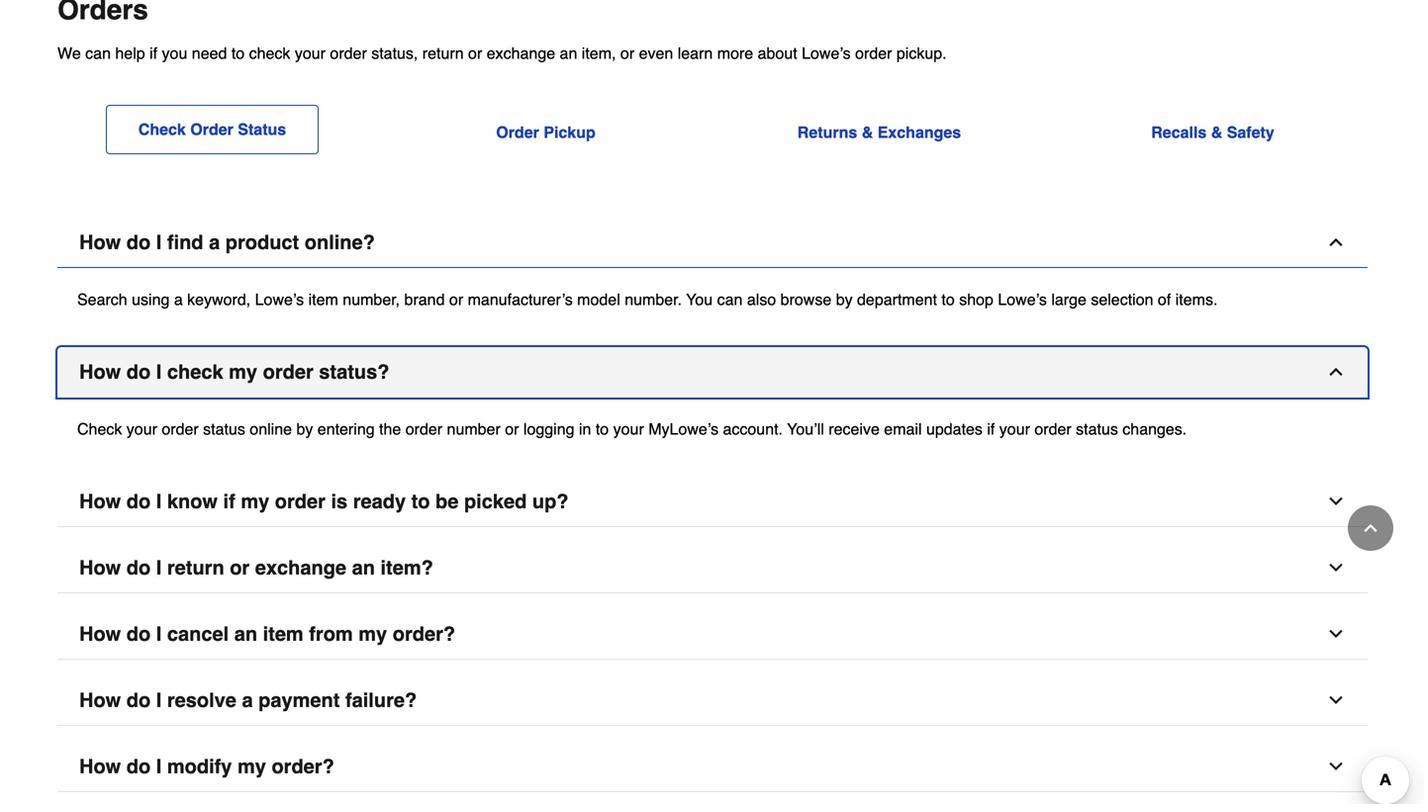 Task type: describe. For each thing, give the bounding box(es) containing it.
large
[[1052, 291, 1087, 309]]

chevron up image for how do i check my order status?
[[1327, 362, 1347, 382]]

how do i resolve a payment failure?
[[79, 690, 417, 712]]

using
[[132, 291, 170, 309]]

receive
[[829, 420, 880, 439]]

browse
[[781, 291, 832, 309]]

items.
[[1176, 291, 1218, 309]]

how do i check my order status? button
[[57, 348, 1368, 398]]

1 horizontal spatial can
[[717, 291, 743, 309]]

department
[[857, 291, 938, 309]]

i for cancel
[[156, 623, 162, 646]]

a for resolve
[[242, 690, 253, 712]]

& for recalls
[[1212, 123, 1223, 142]]

my right from
[[359, 623, 387, 646]]

0 horizontal spatial can
[[85, 44, 111, 62]]

item for an
[[263, 623, 304, 646]]

do for return
[[127, 557, 151, 580]]

or right status,
[[468, 44, 482, 62]]

to right need on the top
[[232, 44, 245, 62]]

or inside 'button'
[[230, 557, 250, 580]]

resolve
[[167, 690, 237, 712]]

email
[[884, 420, 922, 439]]

learn
[[678, 44, 713, 62]]

how do i check my order status?
[[79, 361, 390, 384]]

account.
[[723, 420, 783, 439]]

how for how do i find a product online?
[[79, 231, 121, 254]]

search using a keyword, lowe's item number, brand or manufacturer's model number. you can also browse by department to shop lowe's large selection of items.
[[77, 291, 1218, 309]]

i for find
[[156, 231, 162, 254]]

or left logging
[[505, 420, 519, 439]]

you'll
[[787, 420, 825, 439]]

changes.
[[1123, 420, 1187, 439]]

do for know
[[127, 491, 151, 513]]

my right know
[[241, 491, 270, 513]]

returns & exchanges
[[798, 123, 962, 142]]

how do i cancel an item from my order? button
[[57, 610, 1368, 660]]

item,
[[582, 44, 616, 62]]

selection
[[1091, 291, 1154, 309]]

1 status from the left
[[203, 420, 245, 439]]

how do i know if my order is ready to be picked up? button
[[57, 477, 1368, 528]]

entering
[[318, 420, 375, 439]]

my inside button
[[238, 756, 266, 779]]

chevron down image for item?
[[1327, 558, 1347, 578]]

need
[[192, 44, 227, 62]]

or right the brand
[[449, 291, 464, 309]]

the
[[379, 420, 401, 439]]

1 horizontal spatial lowe's
[[802, 44, 851, 62]]

check order status
[[138, 120, 286, 139]]

online
[[250, 420, 292, 439]]

return inside 'button'
[[167, 557, 224, 580]]

scroll to top element
[[1349, 506, 1394, 551]]

item for lowe's
[[309, 291, 338, 309]]

1 vertical spatial if
[[987, 420, 995, 439]]

do for cancel
[[127, 623, 151, 646]]

2 horizontal spatial lowe's
[[998, 291, 1047, 309]]

order up know
[[162, 420, 199, 439]]

recalls & safety
[[1152, 123, 1275, 142]]

in
[[579, 420, 591, 439]]

0 horizontal spatial order
[[190, 120, 234, 139]]

order left pickup.
[[856, 44, 893, 62]]

payment
[[259, 690, 340, 712]]

a for find
[[209, 231, 220, 254]]

help
[[115, 44, 145, 62]]

model
[[577, 291, 621, 309]]

we
[[57, 44, 81, 62]]

chevron down image for how do i cancel an item from my order?
[[1327, 625, 1347, 645]]

if inside how do i know if my order is ready to be picked up? button
[[223, 491, 235, 513]]

is
[[331, 491, 348, 513]]

pickup
[[544, 123, 596, 142]]

logging
[[524, 420, 575, 439]]

1 horizontal spatial check
[[249, 44, 291, 62]]

order pickup
[[496, 123, 596, 142]]

updates
[[927, 420, 983, 439]]

order? inside button
[[272, 756, 334, 779]]

from
[[309, 623, 353, 646]]

to right in
[[596, 420, 609, 439]]

an inside button
[[234, 623, 257, 646]]

how do i find a product online?
[[79, 231, 375, 254]]

about
[[758, 44, 798, 62]]

mylowe's
[[649, 420, 719, 439]]

check order status link
[[106, 105, 319, 154]]

1 horizontal spatial by
[[836, 291, 853, 309]]

do for find
[[127, 231, 151, 254]]

1 horizontal spatial exchange
[[487, 44, 556, 62]]

check inside button
[[167, 361, 223, 384]]

i for check
[[156, 361, 162, 384]]

number.
[[625, 291, 682, 309]]

to left shop
[[942, 291, 955, 309]]

even
[[639, 44, 674, 62]]

how do i resolve a payment failure? button
[[57, 676, 1368, 727]]

0 horizontal spatial a
[[174, 291, 183, 309]]

order inside how do i know if my order is ready to be picked up? button
[[275, 491, 326, 513]]

up?
[[533, 491, 569, 513]]

ready
[[353, 491, 406, 513]]

chevron down image for is
[[1327, 492, 1347, 512]]

order right the
[[406, 420, 443, 439]]

cancel
[[167, 623, 229, 646]]

status
[[238, 120, 286, 139]]

pickup.
[[897, 44, 947, 62]]

number
[[447, 420, 501, 439]]



Task type: vqa. For each thing, say whether or not it's contained in the screenshot.
chevron down icon inside the How do I return or exchange an item? button
yes



Task type: locate. For each thing, give the bounding box(es) containing it.
item left number,
[[309, 291, 338, 309]]

a right 'find'
[[209, 231, 220, 254]]

0 horizontal spatial status
[[203, 420, 245, 439]]

to inside button
[[412, 491, 430, 513]]

check
[[138, 120, 186, 139], [77, 420, 122, 439]]

0 vertical spatial order?
[[393, 623, 456, 646]]

0 vertical spatial chevron down image
[[1327, 625, 1347, 645]]

2 vertical spatial a
[[242, 690, 253, 712]]

if right updates
[[987, 420, 995, 439]]

order left status
[[190, 120, 234, 139]]

a inside how do i find a product online? button
[[209, 231, 220, 254]]

or right item,
[[621, 44, 635, 62]]

1 chevron down image from the top
[[1327, 492, 1347, 512]]

search
[[77, 291, 127, 309]]

how do i modify my order? button
[[57, 743, 1368, 793]]

a right using
[[174, 291, 183, 309]]

chevron down image inside how do i resolve a payment failure? button
[[1327, 691, 1347, 711]]

7 i from the top
[[156, 756, 162, 779]]

3 how from the top
[[79, 491, 121, 513]]

can
[[85, 44, 111, 62], [717, 291, 743, 309]]

& for returns
[[862, 123, 874, 142]]

order
[[190, 120, 234, 139], [496, 123, 539, 142]]

how for how do i know if my order is ready to be picked up?
[[79, 491, 121, 513]]

7 how from the top
[[79, 756, 121, 779]]

4 i from the top
[[156, 557, 162, 580]]

how for how do i resolve a payment failure?
[[79, 690, 121, 712]]

do for resolve
[[127, 690, 151, 712]]

7 do from the top
[[127, 756, 151, 779]]

0 vertical spatial a
[[209, 231, 220, 254]]

exchange left item,
[[487, 44, 556, 62]]

if
[[150, 44, 158, 62], [987, 420, 995, 439], [223, 491, 235, 513]]

2 horizontal spatial a
[[242, 690, 253, 712]]

0 vertical spatial return
[[423, 44, 464, 62]]

0 vertical spatial by
[[836, 291, 853, 309]]

0 vertical spatial chevron up image
[[1327, 233, 1347, 252]]

0 horizontal spatial check
[[167, 361, 223, 384]]

how
[[79, 231, 121, 254], [79, 361, 121, 384], [79, 491, 121, 513], [79, 557, 121, 580], [79, 623, 121, 646], [79, 690, 121, 712], [79, 756, 121, 779]]

status,
[[372, 44, 418, 62]]

check down the keyword,
[[167, 361, 223, 384]]

manufacturer's
[[468, 291, 573, 309]]

4 how from the top
[[79, 557, 121, 580]]

lowe's down the product
[[255, 291, 304, 309]]

order up online
[[263, 361, 314, 384]]

how do i return or exchange an item? button
[[57, 544, 1368, 594]]

5 do from the top
[[127, 623, 151, 646]]

1 vertical spatial chevron down image
[[1327, 558, 1347, 578]]

recalls
[[1152, 123, 1207, 142]]

chevron up image inside how do i find a product online? button
[[1327, 233, 1347, 252]]

by right online
[[296, 420, 313, 439]]

return
[[423, 44, 464, 62], [167, 557, 224, 580]]

1 horizontal spatial check
[[138, 120, 186, 139]]

do for check
[[127, 361, 151, 384]]

0 horizontal spatial return
[[167, 557, 224, 580]]

1 horizontal spatial a
[[209, 231, 220, 254]]

i for return
[[156, 557, 162, 580]]

0 vertical spatial chevron down image
[[1327, 492, 1347, 512]]

1 vertical spatial check
[[167, 361, 223, 384]]

1 vertical spatial an
[[352, 557, 375, 580]]

you
[[686, 291, 713, 309]]

6 how from the top
[[79, 690, 121, 712]]

1 horizontal spatial order?
[[393, 623, 456, 646]]

order left pickup
[[496, 123, 539, 142]]

chevron down image
[[1327, 625, 1347, 645], [1327, 757, 1347, 777]]

how inside button
[[79, 756, 121, 779]]

safety
[[1227, 123, 1275, 142]]

an left item,
[[560, 44, 578, 62]]

0 vertical spatial can
[[85, 44, 111, 62]]

5 how from the top
[[79, 623, 121, 646]]

a
[[209, 231, 220, 254], [174, 291, 183, 309], [242, 690, 253, 712]]

2 vertical spatial chevron up image
[[1361, 519, 1381, 539]]

a inside how do i resolve a payment failure? button
[[242, 690, 253, 712]]

3 do from the top
[[127, 491, 151, 513]]

6 do from the top
[[127, 690, 151, 712]]

also
[[747, 291, 776, 309]]

1 chevron down image from the top
[[1327, 625, 1347, 645]]

1 horizontal spatial status
[[1076, 420, 1119, 439]]

lowe's right shop
[[998, 291, 1047, 309]]

1 vertical spatial chevron up image
[[1327, 362, 1347, 382]]

i for resolve
[[156, 690, 162, 712]]

item left from
[[263, 623, 304, 646]]

exchange down how do i know if my order is ready to be picked up?
[[255, 557, 347, 580]]

& right the returns
[[862, 123, 874, 142]]

1 horizontal spatial &
[[1212, 123, 1223, 142]]

returns & exchanges link
[[798, 123, 962, 142]]

return up cancel
[[167, 557, 224, 580]]

4 do from the top
[[127, 557, 151, 580]]

0 vertical spatial item
[[309, 291, 338, 309]]

keyword,
[[187, 291, 251, 309]]

2 vertical spatial an
[[234, 623, 257, 646]]

order inside how do i check my order status? button
[[263, 361, 314, 384]]

we can help if you need to check your order status, return or exchange an item, or even learn more about lowe's order pickup.
[[57, 44, 947, 62]]

order
[[330, 44, 367, 62], [856, 44, 893, 62], [263, 361, 314, 384], [162, 420, 199, 439], [406, 420, 443, 439], [1035, 420, 1072, 439], [275, 491, 326, 513]]

exchange inside 'button'
[[255, 557, 347, 580]]

my up online
[[229, 361, 257, 384]]

how do i cancel an item from my order?
[[79, 623, 456, 646]]

status left the changes.
[[1076, 420, 1119, 439]]

2 do from the top
[[127, 361, 151, 384]]

1 horizontal spatial item
[[309, 291, 338, 309]]

i inside button
[[156, 756, 162, 779]]

6 i from the top
[[156, 690, 162, 712]]

modify
[[167, 756, 232, 779]]

2 vertical spatial chevron down image
[[1327, 691, 1347, 711]]

how do i know if my order is ready to be picked up?
[[79, 491, 569, 513]]

to left be
[[412, 491, 430, 513]]

how for how do i modify my order?
[[79, 756, 121, 779]]

chevron down image for how do i modify my order?
[[1327, 757, 1347, 777]]

1 & from the left
[[862, 123, 874, 142]]

0 vertical spatial check
[[138, 120, 186, 139]]

3 i from the top
[[156, 491, 162, 513]]

check for check order status
[[138, 120, 186, 139]]

do inside 'button'
[[127, 557, 151, 580]]

an left item?
[[352, 557, 375, 580]]

be
[[436, 491, 459, 513]]

shop
[[960, 291, 994, 309]]

2 how from the top
[[79, 361, 121, 384]]

do for modify
[[127, 756, 151, 779]]

0 vertical spatial an
[[560, 44, 578, 62]]

0 vertical spatial if
[[150, 44, 158, 62]]

online?
[[305, 231, 375, 254]]

2 status from the left
[[1076, 420, 1119, 439]]

an right cancel
[[234, 623, 257, 646]]

your
[[295, 44, 326, 62], [127, 420, 157, 439], [614, 420, 644, 439], [1000, 420, 1031, 439]]

status left online
[[203, 420, 245, 439]]

can right you
[[717, 291, 743, 309]]

order pickup link
[[496, 123, 596, 142]]

chevron down image inside how do i know if my order is ready to be picked up? button
[[1327, 492, 1347, 512]]

or up how do i cancel an item from my order?
[[230, 557, 250, 580]]

exchanges
[[878, 123, 962, 142]]

picked
[[464, 491, 527, 513]]

exchange
[[487, 44, 556, 62], [255, 557, 347, 580]]

1 how from the top
[[79, 231, 121, 254]]

0 vertical spatial check
[[249, 44, 291, 62]]

product
[[226, 231, 299, 254]]

how do i modify my order?
[[79, 756, 334, 779]]

find
[[167, 231, 203, 254]]

how inside 'button'
[[79, 557, 121, 580]]

1 do from the top
[[127, 231, 151, 254]]

item inside button
[[263, 623, 304, 646]]

1 vertical spatial order?
[[272, 756, 334, 779]]

order? down the payment
[[272, 756, 334, 779]]

recalls & safety link
[[1152, 123, 1275, 142]]

how for how do i check my order status?
[[79, 361, 121, 384]]

i
[[156, 231, 162, 254], [156, 361, 162, 384], [156, 491, 162, 513], [156, 557, 162, 580], [156, 623, 162, 646], [156, 690, 162, 712], [156, 756, 162, 779]]

how for how do i return or exchange an item?
[[79, 557, 121, 580]]

2 chevron down image from the top
[[1327, 558, 1347, 578]]

1 vertical spatial a
[[174, 291, 183, 309]]

check your order status online by entering the order number or logging in to your mylowe's account. you'll receive email updates if your order status changes.
[[77, 420, 1187, 439]]

0 horizontal spatial order?
[[272, 756, 334, 779]]

chevron down image inside "how do i modify my order?" button
[[1327, 757, 1347, 777]]

of
[[1158, 291, 1172, 309]]

0 horizontal spatial by
[[296, 420, 313, 439]]

if right know
[[223, 491, 235, 513]]

3 chevron down image from the top
[[1327, 691, 1347, 711]]

by
[[836, 291, 853, 309], [296, 420, 313, 439]]

check for check your order status online by entering the order number or logging in to your mylowe's account. you'll receive email updates if your order status changes.
[[77, 420, 122, 439]]

0 vertical spatial exchange
[[487, 44, 556, 62]]

my right modify
[[238, 756, 266, 779]]

&
[[862, 123, 874, 142], [1212, 123, 1223, 142]]

2 & from the left
[[1212, 123, 1223, 142]]

2 horizontal spatial an
[[560, 44, 578, 62]]

an inside 'button'
[[352, 557, 375, 580]]

1 vertical spatial check
[[77, 420, 122, 439]]

a right resolve
[[242, 690, 253, 712]]

order?
[[393, 623, 456, 646], [272, 756, 334, 779]]

lowe's right about
[[802, 44, 851, 62]]

i for know
[[156, 491, 162, 513]]

can right we
[[85, 44, 111, 62]]

0 horizontal spatial if
[[150, 44, 158, 62]]

number,
[[343, 291, 400, 309]]

an
[[560, 44, 578, 62], [352, 557, 375, 580], [234, 623, 257, 646]]

check right need on the top
[[249, 44, 291, 62]]

chevron up image
[[1327, 233, 1347, 252], [1327, 362, 1347, 382], [1361, 519, 1381, 539]]

5 i from the top
[[156, 623, 162, 646]]

how do i return or exchange an item?
[[79, 557, 434, 580]]

do inside button
[[127, 756, 151, 779]]

order? down item?
[[393, 623, 456, 646]]

& left safety
[[1212, 123, 1223, 142]]

chevron up image inside scroll to top element
[[1361, 519, 1381, 539]]

0 horizontal spatial exchange
[[255, 557, 347, 580]]

i inside 'button'
[[156, 557, 162, 580]]

item?
[[381, 557, 434, 580]]

1 i from the top
[[156, 231, 162, 254]]

2 i from the top
[[156, 361, 162, 384]]

chevron down image inside how do i cancel an item from my order? button
[[1327, 625, 1347, 645]]

my
[[229, 361, 257, 384], [241, 491, 270, 513], [359, 623, 387, 646], [238, 756, 266, 779]]

2 vertical spatial if
[[223, 491, 235, 513]]

if left the you
[[150, 44, 158, 62]]

1 horizontal spatial return
[[423, 44, 464, 62]]

0 horizontal spatial check
[[77, 420, 122, 439]]

status?
[[319, 361, 390, 384]]

0 horizontal spatial &
[[862, 123, 874, 142]]

chevron down image
[[1327, 492, 1347, 512], [1327, 558, 1347, 578], [1327, 691, 1347, 711]]

status
[[203, 420, 245, 439], [1076, 420, 1119, 439]]

chevron up image inside how do i check my order status? button
[[1327, 362, 1347, 382]]

1 vertical spatial item
[[263, 623, 304, 646]]

or
[[468, 44, 482, 62], [621, 44, 635, 62], [449, 291, 464, 309], [505, 420, 519, 439], [230, 557, 250, 580]]

order? inside button
[[393, 623, 456, 646]]

1 vertical spatial return
[[167, 557, 224, 580]]

0 horizontal spatial an
[[234, 623, 257, 646]]

2 horizontal spatial if
[[987, 420, 995, 439]]

2 chevron down image from the top
[[1327, 757, 1347, 777]]

how for how do i cancel an item from my order?
[[79, 623, 121, 646]]

0 horizontal spatial lowe's
[[255, 291, 304, 309]]

1 vertical spatial chevron down image
[[1327, 757, 1347, 777]]

more
[[718, 44, 754, 62]]

order left status,
[[330, 44, 367, 62]]

1 horizontal spatial an
[[352, 557, 375, 580]]

1 vertical spatial can
[[717, 291, 743, 309]]

do
[[127, 231, 151, 254], [127, 361, 151, 384], [127, 491, 151, 513], [127, 557, 151, 580], [127, 623, 151, 646], [127, 690, 151, 712], [127, 756, 151, 779]]

chevron down image inside how do i return or exchange an item? 'button'
[[1327, 558, 1347, 578]]

return right status,
[[423, 44, 464, 62]]

order right updates
[[1035, 420, 1072, 439]]

brand
[[405, 291, 445, 309]]

1 horizontal spatial order
[[496, 123, 539, 142]]

0 horizontal spatial item
[[263, 623, 304, 646]]

know
[[167, 491, 218, 513]]

1 vertical spatial exchange
[[255, 557, 347, 580]]

by right browse
[[836, 291, 853, 309]]

order left is
[[275, 491, 326, 513]]

to
[[232, 44, 245, 62], [942, 291, 955, 309], [596, 420, 609, 439], [412, 491, 430, 513]]

returns
[[798, 123, 858, 142]]

you
[[162, 44, 187, 62]]

1 horizontal spatial if
[[223, 491, 235, 513]]

lowe's
[[802, 44, 851, 62], [255, 291, 304, 309], [998, 291, 1047, 309]]

how do i find a product online? button
[[57, 218, 1368, 268]]

failure?
[[346, 690, 417, 712]]

i for modify
[[156, 756, 162, 779]]

chevron up image for how do i find a product online?
[[1327, 233, 1347, 252]]

1 vertical spatial by
[[296, 420, 313, 439]]



